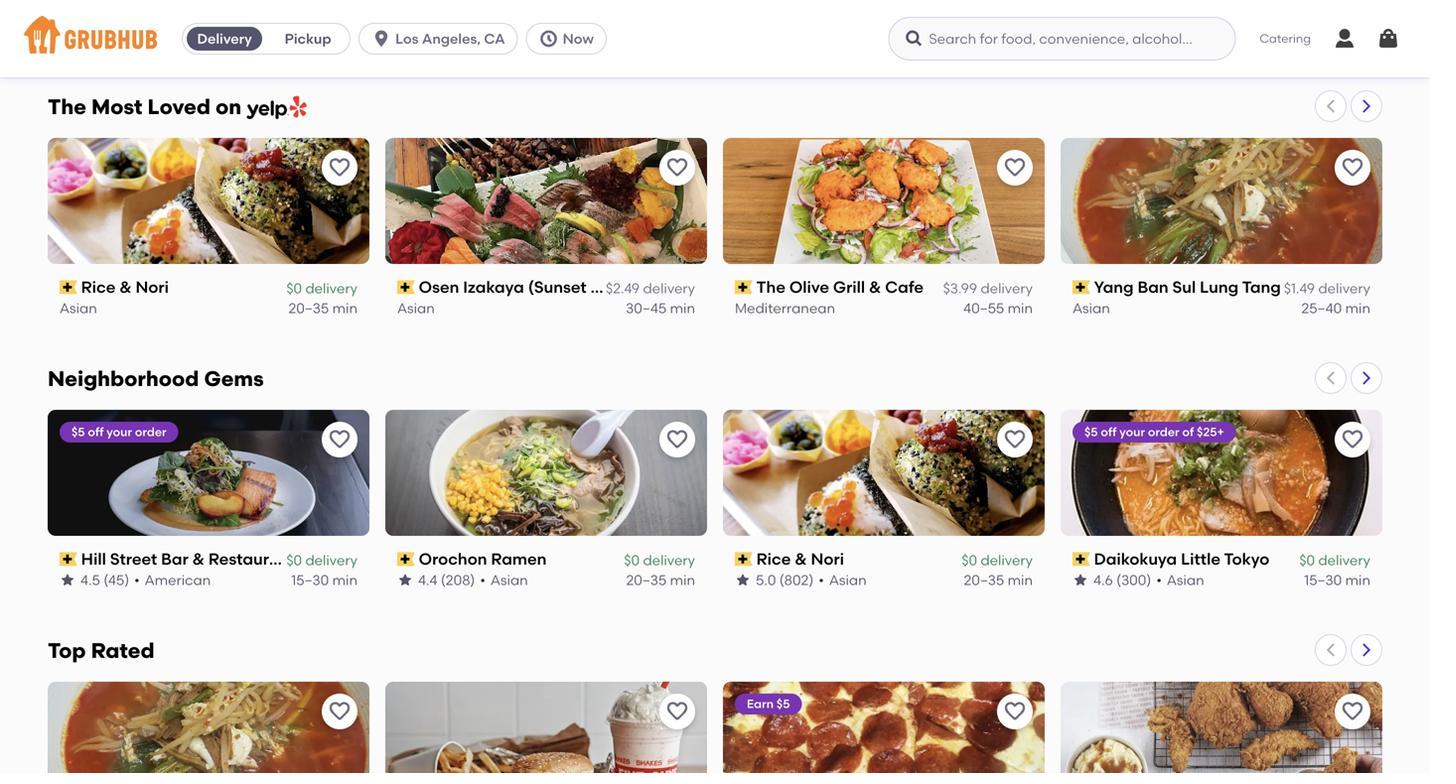 Task type: vqa. For each thing, say whether or not it's contained in the screenshot.
ramen
yes



Task type: describe. For each thing, give the bounding box(es) containing it.
grill
[[833, 278, 865, 297]]

4.6 (300)
[[1093, 572, 1151, 589]]

$2.49 delivery
[[606, 280, 695, 297]]

• for orochon ramen
[[480, 572, 486, 589]]

subscription pass image for hill street bar & restaurant
[[60, 552, 77, 566]]

1 horizontal spatial svg image
[[904, 29, 924, 49]]

asian down osen
[[397, 300, 435, 317]]

caret right icon image for top rated
[[1359, 642, 1374, 658]]

alcohol for 4.5 (170)
[[487, 28, 537, 45]]

0 horizontal spatial rice
[[81, 278, 116, 297]]

angeles,
[[422, 30, 481, 47]]

rated
[[91, 638, 155, 664]]

your for daikokuya
[[1119, 425, 1145, 439]]

(sunset
[[528, 278, 587, 297]]

• left 'ca'
[[476, 28, 482, 45]]

most
[[91, 94, 142, 120]]

Search for food, convenience, alcohol... search field
[[888, 17, 1236, 61]]

cafe
[[885, 278, 924, 297]]

krispy krunchy chicken logo image
[[1061, 682, 1382, 774]]

caret right icon image for the most loved on
[[1359, 98, 1374, 114]]

asian down "daikokuya little tokyo"
[[1167, 572, 1204, 589]]

sakura
[[1094, 6, 1161, 25]]

7-eleven
[[419, 6, 484, 25]]

caret left icon image for top rated
[[1323, 642, 1339, 658]]

five guys logo image
[[385, 682, 707, 774]]

yang
[[1094, 278, 1134, 297]]

izakaya
[[463, 278, 524, 297]]

orochon
[[419, 550, 487, 569]]

star icon image left 3.6
[[1073, 29, 1088, 45]]

sakura market
[[1094, 6, 1232, 25]]

street
[[110, 550, 157, 569]]

5.0
[[756, 572, 776, 589]]

osen izakaya (sunset blvd)
[[419, 278, 630, 297]]

los angeles, ca button
[[359, 23, 526, 55]]

main navigation navigation
[[0, 0, 1430, 77]]

the olive grill & cafe logo image
[[723, 138, 1045, 264]]

$1.49
[[1284, 280, 1315, 297]]

cvs
[[81, 6, 114, 25]]

yang ban sul lung tang
[[1094, 278, 1281, 297]]

save this restaurant image for rice & nori
[[1003, 428, 1027, 452]]

subscription pass image for daikokuya little tokyo
[[1073, 552, 1090, 566]]

pickup
[[285, 30, 331, 47]]

1 horizontal spatial nori
[[811, 550, 844, 569]]

earn
[[747, 697, 774, 711]]

daikokuya little tokyo logo image
[[1061, 410, 1382, 536]]

0 horizontal spatial yang ban sul lung tang logo image
[[48, 682, 369, 774]]

$1.49 delivery
[[1284, 280, 1370, 297]]

30–45 min
[[626, 300, 695, 317]]

more
[[1020, 6, 1060, 25]]

earn $5
[[747, 697, 790, 711]]

star icon image for orochon ramen
[[397, 573, 413, 589]]

(170)
[[441, 28, 471, 45]]

daikokuya little tokyo
[[1094, 550, 1270, 569]]

osen izakaya (sunset blvd) logo image
[[385, 138, 707, 264]]

caret left icon image for the most loved on
[[1323, 98, 1339, 114]]

• for daikokuya little tokyo
[[1156, 572, 1162, 589]]

loved
[[147, 94, 210, 120]]

tang
[[1242, 278, 1281, 297]]

(7)
[[1116, 28, 1133, 45]]

(208)
[[441, 572, 475, 589]]

& up neighborhood
[[119, 278, 132, 297]]

40–55
[[963, 300, 1004, 317]]

delivery button
[[183, 23, 266, 55]]

restaurant
[[208, 550, 295, 569]]

save this restaurant image for yang ban sul lung tang
[[1341, 156, 1364, 180]]

order for little
[[1148, 425, 1179, 439]]

neighborhood gems
[[48, 366, 264, 392]]

little
[[1181, 550, 1220, 569]]

-
[[815, 6, 822, 25]]

tokyo
[[1224, 550, 1270, 569]]

los
[[395, 30, 419, 47]]

alcohol for 3.6 (7)
[[1149, 28, 1199, 45]]

• alcohol for 4.5 (170)
[[476, 28, 537, 45]]

orochon ramen
[[419, 550, 547, 569]]

subscription pass image for yang ban sul lung tang
[[1073, 280, 1090, 294]]

save this restaurant image for orochon ramen
[[665, 428, 689, 452]]

hill street bar & restaurant logo image
[[48, 410, 369, 536]]

subscription pass image for save this restaurant icon corresponding to rice & nori
[[735, 552, 752, 566]]

star icon image for daikokuya little tokyo
[[1073, 573, 1088, 589]]

caret right icon image for neighborhood gems
[[1359, 370, 1374, 386]]

subscription pass image inside 7-eleven link
[[397, 8, 415, 22]]

sakura market link
[[1073, 4, 1370, 27]]

order for street
[[135, 425, 166, 439]]

15–30 for daikokuya little tokyo
[[1304, 572, 1342, 589]]

los angeles, ca
[[395, 30, 505, 47]]

$3.99
[[943, 280, 977, 297]]

daikokuya
[[1094, 550, 1177, 569]]

subscription pass image for sakura market
[[1073, 8, 1090, 22]]

now
[[563, 30, 594, 47]]

7-eleven link
[[397, 4, 695, 27]]

1 horizontal spatial $5
[[776, 697, 790, 711]]

hill street bar & restaurant
[[81, 550, 295, 569]]

5.0 (802)
[[756, 572, 814, 589]]

asian up neighborhood
[[60, 300, 97, 317]]

now button
[[526, 23, 615, 55]]

sul
[[1172, 278, 1196, 297]]

ramen
[[491, 550, 547, 569]]



Task type: locate. For each thing, give the bounding box(es) containing it.
bar
[[161, 550, 188, 569]]

1 vertical spatial caret right icon image
[[1359, 370, 1374, 386]]

asian down yang
[[1073, 300, 1110, 317]]

• asian for little
[[1156, 572, 1204, 589]]

15–30
[[291, 572, 329, 589], [1304, 572, 1342, 589]]

$25+
[[1197, 425, 1224, 439]]

$0 delivery for 5.0 (802)
[[962, 552, 1033, 569]]

ca
[[484, 30, 505, 47]]

• asian right (802)
[[819, 572, 867, 589]]

delivery
[[197, 30, 252, 47]]

• american
[[134, 572, 211, 589]]

25–40 for delivery
[[1301, 300, 1342, 317]]

25–40 min for delivery
[[1301, 300, 1370, 317]]

0 horizontal spatial rice & nori
[[81, 278, 169, 297]]

asian right (802)
[[829, 572, 867, 589]]

subscription pass image for save this restaurant icon associated with orochon ramen
[[397, 552, 415, 566]]

your left of
[[1119, 425, 1145, 439]]

• right the (300)
[[1156, 572, 1162, 589]]

svg image left los at the top
[[372, 29, 391, 49]]

2 horizontal spatial $5
[[1084, 425, 1098, 439]]

• asian
[[480, 572, 528, 589], [819, 572, 867, 589], [1156, 572, 1204, 589]]

• asian down "daikokuya little tokyo"
[[1156, 572, 1204, 589]]

0 horizontal spatial • asian
[[480, 572, 528, 589]]

7-
[[419, 6, 433, 25]]

catering
[[1260, 31, 1311, 45]]

2 caret right icon image from the top
[[1359, 370, 1374, 386]]

svg image
[[1333, 27, 1357, 51], [372, 29, 391, 49], [904, 29, 924, 49]]

caret left icon image for neighborhood gems
[[1323, 370, 1339, 386]]

gopuff
[[756, 6, 811, 25]]

rice & nori for the left rice & nori logo
[[81, 278, 169, 297]]

& right grill
[[869, 278, 881, 297]]

0 vertical spatial rice
[[81, 278, 116, 297]]

delivery
[[305, 8, 358, 25], [981, 8, 1033, 25], [305, 280, 358, 297], [643, 280, 695, 297], [981, 280, 1033, 297], [1318, 280, 1370, 297], [305, 552, 358, 569], [643, 552, 695, 569], [981, 552, 1033, 569], [1318, 552, 1370, 569]]

svg image inside now 'button'
[[539, 29, 559, 49]]

1 horizontal spatial yang ban sul lung tang logo image
[[1061, 138, 1382, 264]]

the left most
[[48, 94, 86, 120]]

svg image inside los angeles, ca button
[[372, 29, 391, 49]]

1 15–30 from the left
[[291, 572, 329, 589]]

2 horizontal spatial svg image
[[1333, 27, 1357, 51]]

rice up 5.0
[[756, 550, 791, 569]]

$0 delivery for 4.6 (300)
[[1299, 552, 1370, 569]]

1 horizontal spatial 15–30 min
[[1304, 572, 1370, 589]]

• right (802)
[[819, 572, 824, 589]]

15–30 min for daikokuya little tokyo
[[1304, 572, 1370, 589]]

20–35 min
[[288, 28, 358, 45], [288, 300, 358, 317], [626, 572, 695, 589], [964, 572, 1033, 589]]

• down orochon ramen
[[480, 572, 486, 589]]

$3.95 delivery
[[943, 8, 1033, 25]]

of
[[1182, 425, 1194, 439]]

osen
[[419, 278, 459, 297]]

svg image
[[1376, 27, 1400, 51], [539, 29, 559, 49]]

1 horizontal spatial 15–30
[[1304, 572, 1342, 589]]

order
[[135, 425, 166, 439], [1148, 425, 1179, 439]]

subscription pass image left yang
[[1073, 280, 1090, 294]]

25–40 for market
[[1301, 28, 1342, 45]]

$5 right earn
[[776, 697, 790, 711]]

0 vertical spatial rice & nori logo image
[[48, 138, 369, 264]]

• asian for ramen
[[480, 572, 528, 589]]

subscription pass image for the olive grill & cafe save this restaurant icon
[[735, 280, 752, 294]]

0 vertical spatial yang ban sul lung tang logo image
[[1061, 138, 1382, 264]]

30–45
[[626, 300, 667, 317]]

1 vertical spatial rice & nori
[[756, 550, 844, 569]]

nori up (802)
[[811, 550, 844, 569]]

the olive grill & cafe
[[756, 278, 924, 297]]

0 vertical spatial 4.5
[[418, 28, 438, 45]]

0 vertical spatial the
[[48, 94, 86, 120]]

4.5
[[418, 28, 438, 45], [80, 572, 100, 589]]

0 horizontal spatial • alcohol
[[476, 28, 537, 45]]

• asian down ramen
[[480, 572, 528, 589]]

1 vertical spatial 25–40 min
[[1301, 300, 1370, 317]]

hill
[[81, 550, 106, 569]]

rice & nori for rice & nori logo to the bottom
[[756, 550, 844, 569]]

candy
[[60, 28, 105, 45]]

1 horizontal spatial your
[[1119, 425, 1145, 439]]

$0 delivery for 4.4 (208)
[[624, 552, 695, 569]]

1 your from the left
[[107, 425, 132, 439]]

subscription pass image right more
[[1073, 8, 1090, 22]]

off left of
[[1101, 425, 1117, 439]]

• alcohol down 7-eleven link
[[476, 28, 537, 45]]

1 25–40 min from the top
[[1301, 28, 1370, 45]]

alcohol
[[487, 28, 537, 45], [1149, 28, 1199, 45]]

your down neighborhood
[[107, 425, 132, 439]]

2 your from the left
[[1119, 425, 1145, 439]]

subscription pass image for save this restaurant icon for osen izakaya (sunset blvd)
[[397, 280, 415, 294]]

2 15–30 from the left
[[1304, 572, 1342, 589]]

pizza buona logo image
[[723, 682, 1045, 774]]

subscription pass image
[[1073, 8, 1090, 22], [1073, 280, 1090, 294], [60, 552, 77, 566], [1073, 552, 1090, 566]]

1 15–30 min from the left
[[291, 572, 358, 589]]

2 caret left icon image from the top
[[1323, 370, 1339, 386]]

0 vertical spatial rice & nori
[[81, 278, 169, 297]]

• alcohol
[[476, 28, 537, 45], [1138, 28, 1199, 45]]

• alcohol down sakura market
[[1138, 28, 1199, 45]]

1 • asian from the left
[[480, 572, 528, 589]]

rice up neighborhood
[[81, 278, 116, 297]]

$5 for hill street bar & restaurant
[[72, 425, 85, 439]]

$5 for daikokuya little tokyo
[[1084, 425, 1098, 439]]

subscription pass image left daikokuya
[[1073, 552, 1090, 566]]

&
[[1004, 6, 1017, 25], [119, 278, 132, 297], [869, 278, 881, 297], [192, 550, 205, 569], [795, 550, 807, 569]]

0 horizontal spatial 15–30
[[291, 572, 329, 589]]

0 vertical spatial 25–40
[[1301, 28, 1342, 45]]

1 horizontal spatial order
[[1148, 425, 1179, 439]]

1 horizontal spatial alcohol
[[1149, 28, 1199, 45]]

off
[[88, 425, 104, 439], [1101, 425, 1117, 439]]

0 horizontal spatial 4.5
[[80, 572, 100, 589]]

0 vertical spatial nori
[[136, 278, 169, 297]]

the for the most loved on
[[48, 94, 86, 120]]

15–30 min
[[291, 572, 358, 589], [1304, 572, 1370, 589]]

0 horizontal spatial svg image
[[539, 29, 559, 49]]

star icon image left 4.5 (170) on the top of the page
[[397, 29, 413, 45]]

0 vertical spatial caret right icon image
[[1359, 98, 1374, 114]]

top
[[48, 638, 86, 664]]

off for daikokuya
[[1101, 425, 1117, 439]]

2 vertical spatial caret right icon image
[[1359, 642, 1374, 658]]

eleven
[[433, 6, 484, 25]]

• right "(7)"
[[1138, 28, 1144, 45]]

market
[[1165, 6, 1232, 25]]

svg image right catering button
[[1333, 27, 1357, 51]]

off for hill
[[88, 425, 104, 439]]

star icon image left 4.5 (45) on the left of the page
[[60, 573, 75, 589]]

2 order from the left
[[1148, 425, 1179, 439]]

0 horizontal spatial 15–30 min
[[291, 572, 358, 589]]

0 horizontal spatial order
[[135, 425, 166, 439]]

1 horizontal spatial 4.5
[[418, 28, 438, 45]]

order down neighborhood gems
[[135, 425, 166, 439]]

2 horizontal spatial • asian
[[1156, 572, 1204, 589]]

2 25–40 from the top
[[1301, 300, 1342, 317]]

0 horizontal spatial alcohol
[[487, 28, 537, 45]]

alcohol,
[[937, 6, 1000, 25]]

$0
[[286, 8, 302, 25], [286, 280, 302, 297], [286, 552, 302, 569], [624, 552, 640, 569], [962, 552, 977, 569], [1299, 552, 1315, 569]]

olive
[[789, 278, 829, 297]]

rice & nori up neighborhood
[[81, 278, 169, 297]]

20–30
[[963, 28, 1004, 45]]

1 caret left icon image from the top
[[1323, 98, 1339, 114]]

• right (45)
[[134, 572, 140, 589]]

star icon image left 4.6
[[1073, 573, 1088, 589]]

40–55 min
[[963, 300, 1033, 317]]

$2.49
[[606, 280, 640, 297]]

nori up neighborhood gems
[[136, 278, 169, 297]]

the up mediterranean
[[756, 278, 785, 297]]

$5 off your order
[[72, 425, 166, 439]]

blvd)
[[590, 278, 630, 297]]

3 • asian from the left
[[1156, 572, 1204, 589]]

25–40
[[1301, 28, 1342, 45], [1301, 300, 1342, 317]]

$3.95
[[943, 8, 977, 25]]

& up (802)
[[795, 550, 807, 569]]

caret right icon image
[[1359, 98, 1374, 114], [1359, 370, 1374, 386], [1359, 642, 1374, 658]]

1 vertical spatial the
[[756, 278, 785, 297]]

4.6
[[1093, 572, 1113, 589]]

mediterranean
[[735, 300, 835, 317]]

american
[[145, 572, 211, 589]]

star icon image
[[397, 29, 413, 45], [1073, 29, 1088, 45], [60, 573, 75, 589], [397, 573, 413, 589], [735, 573, 751, 589], [1073, 573, 1088, 589]]

$0 delivery
[[286, 8, 358, 25], [286, 280, 358, 297], [286, 552, 358, 569], [624, 552, 695, 569], [962, 552, 1033, 569], [1299, 552, 1370, 569]]

1 • alcohol from the left
[[476, 28, 537, 45]]

0 horizontal spatial off
[[88, 425, 104, 439]]

1 horizontal spatial • alcohol
[[1138, 28, 1199, 45]]

$5
[[72, 425, 85, 439], [1084, 425, 1098, 439], [776, 697, 790, 711]]

& up 20–30 min
[[1004, 6, 1017, 25]]

0 horizontal spatial your
[[107, 425, 132, 439]]

1 caret right icon image from the top
[[1359, 98, 1374, 114]]

star icon image for rice & nori
[[735, 573, 751, 589]]

$0 delivery for 4.5 (45)
[[286, 552, 358, 569]]

alcohol down 7-eleven link
[[487, 28, 537, 45]]

0 horizontal spatial rice & nori logo image
[[48, 138, 369, 264]]

orochon ramen logo image
[[385, 410, 707, 536]]

• for rice & nori
[[819, 572, 824, 589]]

(45)
[[104, 572, 129, 589]]

alcohol down sakura market
[[1149, 28, 1199, 45]]

save this restaurant image for osen izakaya (sunset blvd)
[[665, 156, 689, 180]]

0 vertical spatial caret left icon image
[[1323, 98, 1339, 114]]

$0 for 5.0 (802)
[[962, 552, 977, 569]]

on
[[216, 94, 241, 120]]

subscription pass image inside sakura market link
[[1073, 8, 1090, 22]]

gems
[[204, 366, 264, 392]]

order left of
[[1148, 425, 1179, 439]]

4.4
[[418, 572, 437, 589]]

star icon image left 4.4
[[397, 573, 413, 589]]

$5 left of
[[1084, 425, 1098, 439]]

4.4 (208)
[[418, 572, 475, 589]]

• asian for &
[[819, 572, 867, 589]]

your for hill
[[107, 425, 132, 439]]

star icon image for hill street bar & restaurant
[[60, 573, 75, 589]]

save this restaurant image
[[665, 156, 689, 180], [1003, 156, 1027, 180], [1341, 156, 1364, 180], [665, 428, 689, 452], [1003, 428, 1027, 452], [1341, 428, 1364, 452], [1003, 700, 1027, 724]]

off down neighborhood
[[88, 425, 104, 439]]

15–30 min for hill street bar & restaurant
[[291, 572, 358, 589]]

the for the olive grill & cafe
[[756, 278, 785, 297]]

$5 down neighborhood
[[72, 425, 85, 439]]

1 vertical spatial rice & nori logo image
[[723, 410, 1045, 536]]

save this restaurant image for the olive grill & cafe
[[1003, 156, 1027, 180]]

(300)
[[1116, 572, 1151, 589]]

subscription pass image left hill
[[60, 552, 77, 566]]

$5 off your order of $25+
[[1084, 425, 1224, 439]]

1 vertical spatial yang ban sul lung tang logo image
[[48, 682, 369, 774]]

$0 for 4.6 (300)
[[1299, 552, 1315, 569]]

$0 for 4.4 (208)
[[624, 552, 640, 569]]

rice & nori up (802)
[[756, 550, 844, 569]]

1 off from the left
[[88, 425, 104, 439]]

neighborhood
[[48, 366, 199, 392]]

yang ban sul lung tang logo image
[[1061, 138, 1382, 264], [48, 682, 369, 774]]

0 horizontal spatial $5
[[72, 425, 85, 439]]

3.6 (7)
[[1093, 28, 1133, 45]]

(802)
[[779, 572, 814, 589]]

4.5 for 4.5 (45)
[[80, 572, 100, 589]]

25–40 min
[[1301, 28, 1370, 45], [1301, 300, 1370, 317]]

1 horizontal spatial off
[[1101, 425, 1117, 439]]

20–35
[[288, 28, 329, 45], [288, 300, 329, 317], [626, 572, 667, 589], [964, 572, 1004, 589]]

3 caret left icon image from the top
[[1323, 642, 1339, 658]]

top rated
[[48, 638, 155, 664]]

0 vertical spatial 25–40 min
[[1301, 28, 1370, 45]]

0 horizontal spatial the
[[48, 94, 86, 120]]

catering button
[[1246, 16, 1325, 61]]

1 vertical spatial 25–40
[[1301, 300, 1342, 317]]

1 vertical spatial nori
[[811, 550, 844, 569]]

ban
[[1138, 278, 1169, 297]]

4.5 down hill
[[80, 572, 100, 589]]

asian down ramen
[[490, 572, 528, 589]]

2 15–30 min from the left
[[1304, 572, 1370, 589]]

svg image down gopuff - convenience, alcohol, & more
[[904, 29, 924, 49]]

the most loved on
[[48, 94, 247, 120]]

25–40 min for market
[[1301, 28, 1370, 45]]

0 horizontal spatial nori
[[136, 278, 169, 297]]

lung
[[1200, 278, 1239, 297]]

0 horizontal spatial svg image
[[372, 29, 391, 49]]

subscription pass image
[[397, 8, 415, 22], [60, 280, 77, 294], [397, 280, 415, 294], [735, 280, 752, 294], [397, 552, 415, 566], [735, 552, 752, 566]]

caret left icon image
[[1323, 98, 1339, 114], [1323, 370, 1339, 386], [1323, 642, 1339, 658]]

4.5 (45)
[[80, 572, 129, 589]]

1 horizontal spatial rice
[[756, 550, 791, 569]]

3.6
[[1093, 28, 1113, 45]]

$3.99 delivery
[[943, 280, 1033, 297]]

• for hill street bar & restaurant
[[134, 572, 140, 589]]

2 vertical spatial caret left icon image
[[1323, 642, 1339, 658]]

rice
[[81, 278, 116, 297], [756, 550, 791, 569]]

4.5 (170)
[[418, 28, 471, 45]]

2 off from the left
[[1101, 425, 1117, 439]]

asian
[[60, 300, 97, 317], [397, 300, 435, 317], [1073, 300, 1110, 317], [490, 572, 528, 589], [829, 572, 867, 589], [1167, 572, 1204, 589]]

4.5 for 4.5 (170)
[[418, 28, 438, 45]]

2 25–40 min from the top
[[1301, 300, 1370, 317]]

2 • asian from the left
[[819, 572, 867, 589]]

pickup button
[[266, 23, 350, 55]]

• alcohol for 3.6 (7)
[[1138, 28, 1199, 45]]

star icon image left 5.0
[[735, 573, 751, 589]]

4.5 down 7-
[[418, 28, 438, 45]]

rice & nori logo image
[[48, 138, 369, 264], [723, 410, 1045, 536]]

1 order from the left
[[135, 425, 166, 439]]

1 alcohol from the left
[[487, 28, 537, 45]]

1 vertical spatial rice
[[756, 550, 791, 569]]

2 • alcohol from the left
[[1138, 28, 1199, 45]]

min
[[332, 28, 358, 45], [1008, 28, 1033, 45], [1345, 28, 1370, 45], [332, 300, 358, 317], [670, 300, 695, 317], [1008, 300, 1033, 317], [1345, 300, 1370, 317], [332, 572, 358, 589], [670, 572, 695, 589], [1008, 572, 1033, 589], [1345, 572, 1370, 589]]

save this restaurant image
[[328, 156, 352, 180], [328, 428, 352, 452], [328, 700, 352, 724], [665, 700, 689, 724], [1341, 700, 1364, 724]]

gopuff - convenience, alcohol, & more
[[756, 6, 1060, 25]]

1 vertical spatial caret left icon image
[[1323, 370, 1339, 386]]

1 horizontal spatial rice & nori
[[756, 550, 844, 569]]

& right bar
[[192, 550, 205, 569]]

$0 for 4.5 (45)
[[286, 552, 302, 569]]

3 caret right icon image from the top
[[1359, 642, 1374, 658]]

15–30 for hill street bar & restaurant
[[291, 572, 329, 589]]

convenience,
[[826, 6, 933, 25]]

1 horizontal spatial the
[[756, 278, 785, 297]]

2 alcohol from the left
[[1149, 28, 1199, 45]]

your
[[107, 425, 132, 439], [1119, 425, 1145, 439]]

1 25–40 from the top
[[1301, 28, 1342, 45]]

1 horizontal spatial svg image
[[1376, 27, 1400, 51]]

1 vertical spatial 4.5
[[80, 572, 100, 589]]

1 horizontal spatial • asian
[[819, 572, 867, 589]]

1 horizontal spatial rice & nori logo image
[[723, 410, 1045, 536]]



